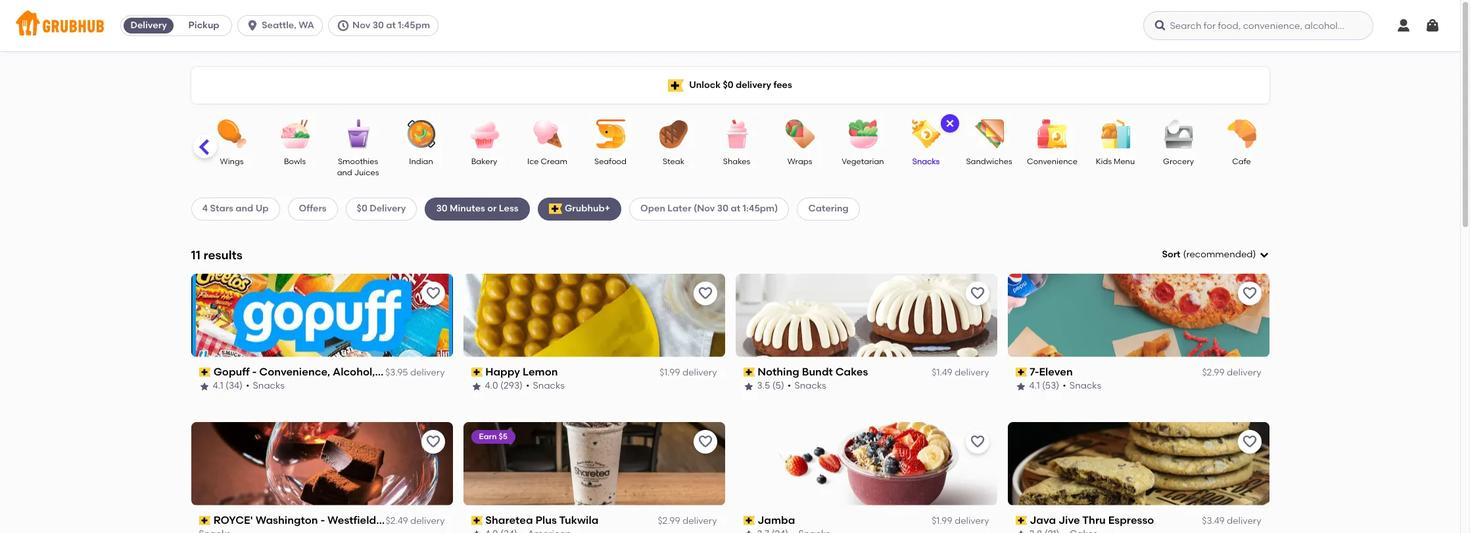 Task type: locate. For each thing, give the bounding box(es) containing it.
(
[[1183, 249, 1187, 260]]

- left westfield
[[320, 515, 325, 527]]

1 horizontal spatial $2.99
[[1202, 368, 1225, 379]]

subscription pass image left "jamba"
[[743, 517, 755, 526]]

1 horizontal spatial $1.99
[[932, 516, 953, 527]]

3 • snacks from the left
[[788, 381, 826, 392]]

open
[[641, 203, 665, 215]]

delivery left pickup
[[130, 20, 167, 31]]

$1.99 for happy lemon
[[660, 368, 680, 379]]

at
[[386, 20, 396, 31], [731, 203, 741, 215]]

grubhub+
[[565, 203, 610, 215]]

• right (5)
[[788, 381, 791, 392]]

$0
[[723, 79, 734, 91], [357, 203, 367, 215]]

subscription pass image
[[199, 368, 211, 378], [743, 368, 755, 378], [1016, 368, 1027, 378], [471, 517, 483, 526]]

• snacks down the nothing bundt cakes
[[788, 381, 826, 392]]

1 vertical spatial grubhub plus flag logo image
[[549, 204, 562, 215]]

save this restaurant image
[[1242, 286, 1258, 302], [970, 434, 985, 450], [1242, 434, 1258, 450]]

$1.99 delivery for happy lemon
[[660, 368, 717, 379]]

sandwiches image
[[966, 120, 1012, 149]]

0 horizontal spatial delivery
[[130, 20, 167, 31]]

indian
[[409, 157, 433, 166]]

happy lemon
[[485, 366, 558, 379]]

and down the smoothies
[[337, 169, 352, 178]]

save this restaurant image for royce' washington - westfield southcenter mall
[[425, 434, 441, 450]]

• snacks for lemon
[[526, 381, 565, 392]]

4.1
[[213, 381, 223, 392], [1029, 381, 1040, 392]]

wings image
[[209, 120, 255, 149]]

delivery for happy lemon
[[683, 368, 717, 379]]

earn $5
[[479, 432, 508, 442]]

• snacks down lemon
[[526, 381, 565, 392]]

1 horizontal spatial -
[[320, 515, 325, 527]]

$1.99
[[660, 368, 680, 379], [932, 516, 953, 527]]

snacks down eleven
[[1070, 381, 1102, 392]]

jamba logo image
[[736, 423, 997, 506]]

at left the "1:45pm"
[[386, 20, 396, 31]]

3.5
[[757, 381, 770, 392]]

0 vertical spatial $1.99
[[660, 368, 680, 379]]

1 vertical spatial delivery
[[370, 203, 406, 215]]

None field
[[1162, 249, 1269, 262]]

results
[[203, 248, 243, 263]]

$0 right 'unlock'
[[723, 79, 734, 91]]

30 right nov on the left of the page
[[373, 20, 384, 31]]

sharetea plus tukwila
[[485, 515, 599, 527]]

$0 down juices
[[357, 203, 367, 215]]

save this restaurant button for royce' washington - westfield southcenter mall
[[421, 430, 445, 454]]

star icon image
[[199, 382, 209, 392], [471, 382, 482, 392], [743, 382, 754, 392], [1016, 382, 1026, 392], [471, 530, 482, 534], [743, 530, 754, 534], [1016, 530, 1026, 534]]

0 vertical spatial at
[[386, 20, 396, 31]]

pickup
[[188, 20, 219, 31]]

1:45pm)
[[743, 203, 778, 215]]

snacks for gopuff - convenience, alcohol, & more
[[253, 381, 285, 392]]

1 horizontal spatial 4.1
[[1029, 381, 1040, 392]]

wa
[[299, 20, 314, 31]]

1 • snacks from the left
[[246, 381, 285, 392]]

4.1 for gopuff
[[213, 381, 223, 392]]

sharetea
[[485, 515, 533, 527]]

grubhub plus flag logo image
[[668, 79, 684, 92], [549, 204, 562, 215]]

30
[[373, 20, 384, 31], [436, 203, 448, 215], [717, 203, 729, 215]]

0 horizontal spatial $2.99
[[658, 516, 680, 527]]

1 • from the left
[[246, 381, 250, 392]]

grubhub plus flag logo image left 'unlock'
[[668, 79, 684, 92]]

0 horizontal spatial $1.99 delivery
[[660, 368, 717, 379]]

$2.99 for 7-eleven
[[1202, 368, 1225, 379]]

ice cream image
[[524, 120, 570, 149]]

happy
[[485, 366, 520, 379]]

mall
[[445, 515, 467, 527]]

7-eleven logo image
[[1008, 274, 1269, 358]]

0 horizontal spatial 4.1
[[213, 381, 223, 392]]

sandwiches
[[966, 157, 1012, 166]]

4.1 left (34)
[[213, 381, 223, 392]]

main navigation navigation
[[0, 0, 1460, 51]]

at left 1:45pm) in the top of the page
[[731, 203, 741, 215]]

0 horizontal spatial grubhub plus flag logo image
[[549, 204, 562, 215]]

- right gopuff
[[252, 366, 256, 379]]

1 vertical spatial $2.99
[[658, 516, 680, 527]]

jive
[[1059, 515, 1080, 527]]

1 horizontal spatial at
[[731, 203, 741, 215]]

$2.99 delivery for sharetea plus tukwila
[[658, 516, 717, 527]]

and left 'up'
[[236, 203, 253, 215]]

1 horizontal spatial $0
[[723, 79, 734, 91]]

0 vertical spatial grubhub plus flag logo image
[[668, 79, 684, 92]]

snacks down lemon
[[533, 381, 565, 392]]

Search for food, convenience, alcohol... search field
[[1143, 11, 1373, 40]]

4.1 down 7-
[[1029, 381, 1040, 392]]

subscription pass image left royce'
[[199, 517, 211, 526]]

minutes
[[450, 203, 485, 215]]

2 • from the left
[[526, 381, 530, 392]]

0 vertical spatial $2.99 delivery
[[1202, 368, 1262, 379]]

star icon image for java jive thru espresso
[[1016, 530, 1026, 534]]

tukwila
[[559, 515, 599, 527]]

0 horizontal spatial at
[[386, 20, 396, 31]]

• snacks
[[246, 381, 285, 392], [526, 381, 565, 392], [788, 381, 826, 392], [1063, 381, 1102, 392]]

$2.99 delivery
[[1202, 368, 1262, 379], [658, 516, 717, 527]]

snacks down snacks image
[[913, 157, 940, 166]]

subscription pass image for royce' washington - westfield southcenter mall
[[199, 517, 211, 526]]

star icon image for jamba
[[743, 530, 754, 534]]

$3.95
[[385, 368, 408, 379]]

1 vertical spatial $1.99 delivery
[[932, 516, 989, 527]]

subscription pass image for nothing bundt cakes
[[743, 368, 755, 378]]

subscription pass image left 7-
[[1016, 368, 1027, 378]]

and inside 'smoothies and juices'
[[337, 169, 352, 178]]

• snacks down eleven
[[1063, 381, 1102, 392]]

(53)
[[1042, 381, 1060, 392]]

happy lemon logo image
[[463, 274, 725, 358]]

vegetarian image
[[840, 120, 886, 149]]

svg image
[[1425, 18, 1441, 34], [246, 19, 259, 32], [337, 19, 350, 32], [1154, 19, 1167, 32], [945, 118, 955, 129], [1259, 250, 1269, 261]]

snacks for nothing bundt cakes
[[795, 381, 826, 392]]

1 horizontal spatial grubhub plus flag logo image
[[668, 79, 684, 92]]

save this restaurant button for 7-eleven
[[1238, 282, 1262, 306]]

ice
[[527, 157, 539, 166]]

kids menu image
[[1093, 120, 1139, 149]]

-
[[252, 366, 256, 379], [320, 515, 325, 527]]

•
[[246, 381, 250, 392], [526, 381, 530, 392], [788, 381, 791, 392], [1063, 381, 1066, 392]]

delivery for sharetea plus tukwila
[[683, 516, 717, 527]]

$3.95 delivery
[[385, 368, 445, 379]]

snacks image
[[903, 120, 949, 149]]

grubhub plus flag logo image left grubhub+
[[549, 204, 562, 215]]

30 minutes or less
[[436, 203, 519, 215]]

gopuff - convenience, alcohol, & more logo image
[[191, 274, 453, 358]]

subscription pass image left the happy
[[471, 368, 483, 378]]

seattle,
[[262, 20, 296, 31]]

• for bundt
[[788, 381, 791, 392]]

• snacks right (34)
[[246, 381, 285, 392]]

1 vertical spatial -
[[320, 515, 325, 527]]

2 • snacks from the left
[[526, 381, 565, 392]]

offers
[[299, 203, 327, 215]]

sort ( recommended )
[[1162, 249, 1256, 260]]

subscription pass image
[[471, 368, 483, 378], [199, 517, 211, 526], [743, 517, 755, 526], [1016, 517, 1027, 526]]

0 horizontal spatial $0
[[357, 203, 367, 215]]

30 left minutes
[[436, 203, 448, 215]]

4.1 (53)
[[1029, 381, 1060, 392]]

1 horizontal spatial and
[[337, 169, 352, 178]]

seafood image
[[588, 120, 634, 149]]

4 • snacks from the left
[[1063, 381, 1102, 392]]

• snacks for eleven
[[1063, 381, 1102, 392]]

snacks down the nothing bundt cakes
[[795, 381, 826, 392]]

nothing bundt cakes
[[758, 366, 868, 379]]

1 vertical spatial at
[[731, 203, 741, 215]]

subscription pass image left java
[[1016, 517, 1027, 526]]

svg image inside nov 30 at 1:45pm "button"
[[337, 19, 350, 32]]

0 vertical spatial $2.99
[[1202, 368, 1225, 379]]

delivery inside button
[[130, 20, 167, 31]]

4.1 (34)
[[213, 381, 243, 392]]

0 horizontal spatial -
[[252, 366, 256, 379]]

7-
[[1030, 366, 1039, 379]]

• for -
[[246, 381, 250, 392]]

1 vertical spatial $1.99
[[932, 516, 953, 527]]

$0 delivery
[[357, 203, 406, 215]]

4.0 (293)
[[485, 381, 523, 392]]

save this restaurant button
[[421, 282, 445, 306], [693, 282, 717, 306], [966, 282, 989, 306], [1238, 282, 1262, 306], [421, 430, 445, 454], [693, 430, 717, 454], [966, 430, 989, 454], [1238, 430, 1262, 454]]

0 horizontal spatial $1.99
[[660, 368, 680, 379]]

snacks for 7-eleven
[[1070, 381, 1102, 392]]

save this restaurant image for happy lemon
[[697, 286, 713, 302]]

delivery
[[130, 20, 167, 31], [370, 203, 406, 215]]

less
[[499, 203, 519, 215]]

grubhub plus flag logo image for unlock $0 delivery fees
[[668, 79, 684, 92]]

sharetea plus tukwila logo image
[[463, 423, 725, 506]]

subscription pass image for java jive thru espresso
[[1016, 517, 1027, 526]]

0 vertical spatial $1.99 delivery
[[660, 368, 717, 379]]

1 vertical spatial $0
[[357, 203, 367, 215]]

svg image
[[1396, 18, 1412, 34]]

1 horizontal spatial $1.99 delivery
[[932, 516, 989, 527]]

subscription pass image for sharetea plus tukwila
[[471, 517, 483, 526]]

save this restaurant image
[[425, 286, 441, 302], [697, 286, 713, 302], [970, 286, 985, 302], [425, 434, 441, 450], [697, 434, 713, 450]]

earn
[[479, 432, 497, 442]]

grocery image
[[1156, 120, 1202, 149]]

0 vertical spatial and
[[337, 169, 352, 178]]

$1.99 for jamba
[[932, 516, 953, 527]]

menu
[[1114, 157, 1135, 166]]

bowls image
[[272, 120, 318, 149]]

3 • from the left
[[788, 381, 791, 392]]

2 4.1 from the left
[[1029, 381, 1040, 392]]

• right (53)
[[1063, 381, 1066, 392]]

stars
[[210, 203, 233, 215]]

0 horizontal spatial and
[[236, 203, 253, 215]]

1 4.1 from the left
[[213, 381, 223, 392]]

snacks down 'convenience,'
[[253, 381, 285, 392]]

0 vertical spatial delivery
[[130, 20, 167, 31]]

2 horizontal spatial 30
[[717, 203, 729, 215]]

0 horizontal spatial 30
[[373, 20, 384, 31]]

$1.99 delivery
[[660, 368, 717, 379], [932, 516, 989, 527]]

4 • from the left
[[1063, 381, 1066, 392]]

• right (34)
[[246, 381, 250, 392]]

unlock
[[689, 79, 721, 91]]

subscription pass image right mall
[[471, 517, 483, 526]]

svg image inside seattle, wa button
[[246, 19, 259, 32]]

1 vertical spatial and
[[236, 203, 253, 215]]

convenience
[[1027, 157, 1078, 166]]

eleven
[[1039, 366, 1073, 379]]

southcenter
[[378, 515, 442, 527]]

catering
[[808, 203, 849, 215]]

1 horizontal spatial $2.99 delivery
[[1202, 368, 1262, 379]]

grubhub plus flag logo image for grubhub+
[[549, 204, 562, 215]]

0 horizontal spatial $2.99 delivery
[[658, 516, 717, 527]]

save this restaurant image for gopuff - convenience, alcohol, & more
[[425, 286, 441, 302]]

subscription pass image left gopuff
[[199, 368, 211, 378]]

delivery down juices
[[370, 203, 406, 215]]

30 right (nov
[[717, 203, 729, 215]]

and
[[337, 169, 352, 178], [236, 203, 253, 215]]

• snacks for bundt
[[788, 381, 826, 392]]

delivery
[[736, 79, 771, 91], [410, 368, 445, 379], [683, 368, 717, 379], [955, 368, 989, 379], [1227, 368, 1262, 379], [410, 516, 445, 527], [683, 516, 717, 527], [955, 516, 989, 527], [1227, 516, 1262, 527]]

subscription pass image for happy lemon
[[471, 368, 483, 378]]

kids
[[1096, 157, 1112, 166]]

fees
[[774, 79, 792, 91]]

subscription pass image left nothing
[[743, 368, 755, 378]]

snacks for happy lemon
[[533, 381, 565, 392]]

subscription pass image for 7-eleven
[[1016, 368, 1027, 378]]

0 vertical spatial $0
[[723, 79, 734, 91]]

1 vertical spatial $2.99 delivery
[[658, 516, 717, 527]]

• down happy lemon
[[526, 381, 530, 392]]

$2.99
[[1202, 368, 1225, 379], [658, 516, 680, 527]]

juices
[[354, 169, 379, 178]]

subscription pass image for gopuff - convenience, alcohol, & more
[[199, 368, 211, 378]]



Task type: vqa. For each thing, say whether or not it's contained in the screenshot.


Task type: describe. For each thing, give the bounding box(es) containing it.
4.1 for 7-
[[1029, 381, 1040, 392]]

$2.99 for sharetea plus tukwila
[[658, 516, 680, 527]]

11 results
[[191, 248, 243, 263]]

delivery for gopuff - convenience, alcohol, & more
[[410, 368, 445, 379]]

later
[[668, 203, 692, 215]]

nov 30 at 1:45pm button
[[328, 15, 444, 36]]

1:45pm
[[398, 20, 430, 31]]

save this restaurant button for gopuff - convenience, alcohol, & more
[[421, 282, 445, 306]]

smoothies
[[338, 157, 378, 166]]

grocery
[[1163, 157, 1194, 166]]

alcohol,
[[332, 366, 375, 379]]

nothing bundt cakes logo image
[[736, 274, 997, 358]]

espresso
[[1108, 515, 1154, 527]]

steak image
[[651, 120, 697, 149]]

kids menu
[[1096, 157, 1135, 166]]

3.5 (5)
[[757, 381, 784, 392]]

• snacks for -
[[246, 381, 285, 392]]

$2.99 delivery for 7-eleven
[[1202, 368, 1262, 379]]

4 stars and up
[[202, 203, 269, 215]]

or
[[487, 203, 497, 215]]

30 inside "button"
[[373, 20, 384, 31]]

cafe image
[[1219, 120, 1265, 149]]

star icon image for happy lemon
[[471, 382, 482, 392]]

&
[[377, 366, 385, 379]]

0 vertical spatial -
[[252, 366, 256, 379]]

jamba
[[758, 515, 795, 527]]

$2.49 delivery
[[386, 516, 445, 527]]

save this restaurant button for java jive thru espresso
[[1238, 430, 1262, 454]]

gopuff - convenience, alcohol, & more
[[213, 366, 414, 379]]

java jive thru espresso logo image
[[1008, 423, 1269, 506]]

up
[[256, 203, 269, 215]]

save this restaurant button for happy lemon
[[693, 282, 717, 306]]

save this restaurant button for jamba
[[966, 430, 989, 454]]

cafe
[[1232, 157, 1251, 166]]

1 horizontal spatial 30
[[436, 203, 448, 215]]

(5)
[[773, 381, 784, 392]]

save this restaurant image for nothing bundt cakes
[[970, 286, 985, 302]]

star icon image for sharetea plus tukwila
[[471, 530, 482, 534]]

$2.49
[[386, 516, 408, 527]]

$1.49
[[932, 368, 953, 379]]

smoothies and juices
[[337, 157, 379, 178]]

bowls
[[284, 157, 306, 166]]

at inside "button"
[[386, 20, 396, 31]]

bakery image
[[461, 120, 507, 149]]

shakes
[[723, 157, 750, 166]]

more
[[388, 366, 414, 379]]

$3.49
[[1202, 516, 1225, 527]]

delivery for jamba
[[955, 516, 989, 527]]

seafood
[[594, 157, 627, 166]]

svg image inside field
[[1259, 250, 1269, 261]]

nov 30 at 1:45pm
[[352, 20, 430, 31]]

ice cream
[[527, 157, 568, 166]]

cakes
[[836, 366, 868, 379]]

plus
[[536, 515, 557, 527]]

1 horizontal spatial delivery
[[370, 203, 406, 215]]

java
[[1030, 515, 1056, 527]]

$3.49 delivery
[[1202, 516, 1262, 527]]

11
[[191, 248, 201, 263]]

lemon
[[523, 366, 558, 379]]

shakes image
[[714, 120, 760, 149]]

delivery for nothing bundt cakes
[[955, 368, 989, 379]]

bundt
[[802, 366, 833, 379]]

$1.49 delivery
[[932, 368, 989, 379]]

pickup button
[[176, 15, 232, 36]]

4
[[202, 203, 208, 215]]

steak
[[663, 157, 685, 166]]

$1.99 delivery for jamba
[[932, 516, 989, 527]]

royce' washington - westfield southcenter mall logo image
[[191, 423, 453, 506]]

star icon image for 7-eleven
[[1016, 382, 1026, 392]]

• for lemon
[[526, 381, 530, 392]]

wraps
[[788, 157, 812, 166]]

convenience,
[[259, 366, 330, 379]]

open later (nov 30 at 1:45pm)
[[641, 203, 778, 215]]

nothing
[[758, 366, 799, 379]]

royce' washington - westfield southcenter mall
[[213, 515, 467, 527]]

save this restaurant image for jive
[[1242, 434, 1258, 450]]

seattle, wa button
[[237, 15, 328, 36]]

convenience image
[[1029, 120, 1075, 149]]

bakery
[[471, 157, 497, 166]]

star icon image for gopuff - convenience, alcohol, & more
[[199, 382, 209, 392]]

star icon image for nothing bundt cakes
[[743, 382, 754, 392]]

royce'
[[213, 515, 253, 527]]

sort
[[1162, 249, 1181, 260]]

(nov
[[694, 203, 715, 215]]

delivery for royce' washington - westfield southcenter mall
[[410, 516, 445, 527]]

(293)
[[500, 381, 523, 392]]

washington
[[255, 515, 318, 527]]

smoothies and juices image
[[335, 120, 381, 149]]

wings
[[220, 157, 244, 166]]

vegetarian
[[842, 157, 884, 166]]

delivery button
[[121, 15, 176, 36]]

(34)
[[226, 381, 243, 392]]

soup image
[[146, 120, 192, 149]]

save this restaurant image for eleven
[[1242, 286, 1258, 302]]

4.0
[[485, 381, 498, 392]]

wraps image
[[777, 120, 823, 149]]

westfield
[[327, 515, 376, 527]]

$5
[[499, 432, 508, 442]]

unlock $0 delivery fees
[[689, 79, 792, 91]]

seattle, wa
[[262, 20, 314, 31]]

save this restaurant button for nothing bundt cakes
[[966, 282, 989, 306]]

delivery for java jive thru espresso
[[1227, 516, 1262, 527]]

nov
[[352, 20, 370, 31]]

subscription pass image for jamba
[[743, 517, 755, 526]]

cream
[[541, 157, 568, 166]]

indian image
[[398, 120, 444, 149]]

thru
[[1083, 515, 1106, 527]]

java jive thru espresso
[[1030, 515, 1154, 527]]

recommended
[[1187, 249, 1253, 260]]

none field containing sort
[[1162, 249, 1269, 262]]

• for eleven
[[1063, 381, 1066, 392]]

gopuff
[[213, 366, 249, 379]]

delivery for 7-eleven
[[1227, 368, 1262, 379]]

)
[[1253, 249, 1256, 260]]



